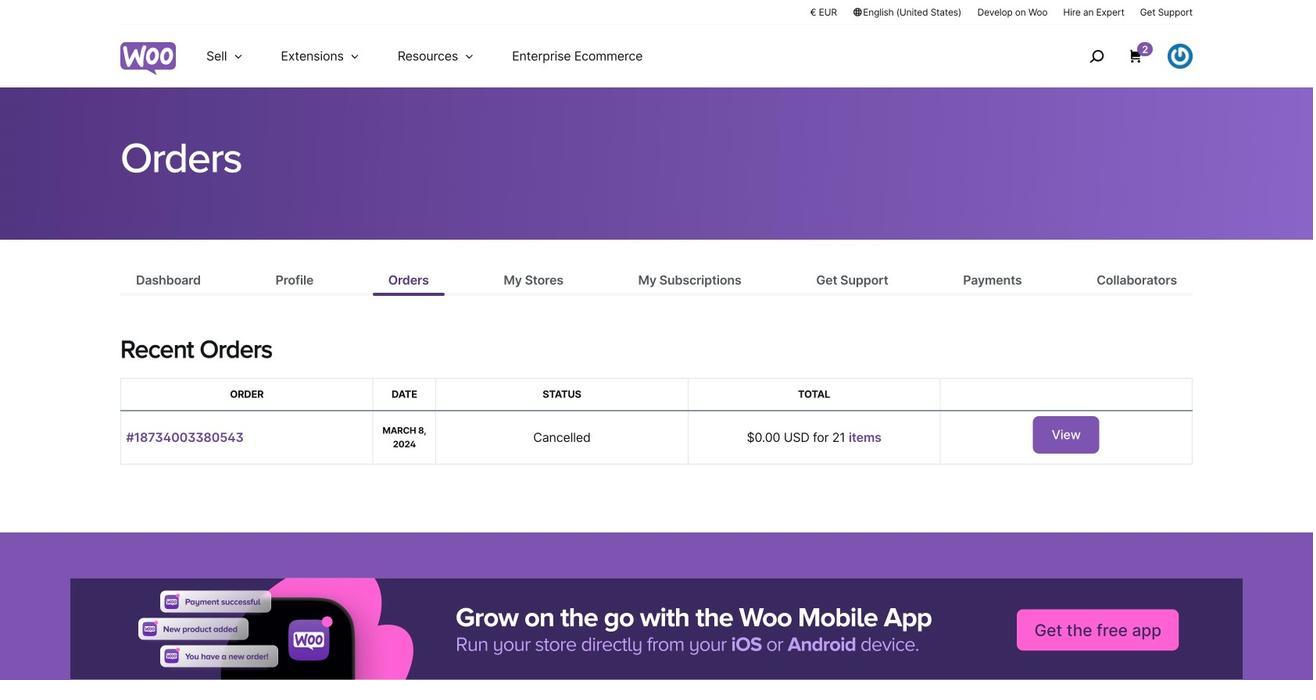 Task type: describe. For each thing, give the bounding box(es) containing it.
search image
[[1084, 44, 1109, 69]]

service navigation menu element
[[1056, 31, 1193, 82]]



Task type: locate. For each thing, give the bounding box(es) containing it.
open account menu image
[[1168, 44, 1193, 69]]



